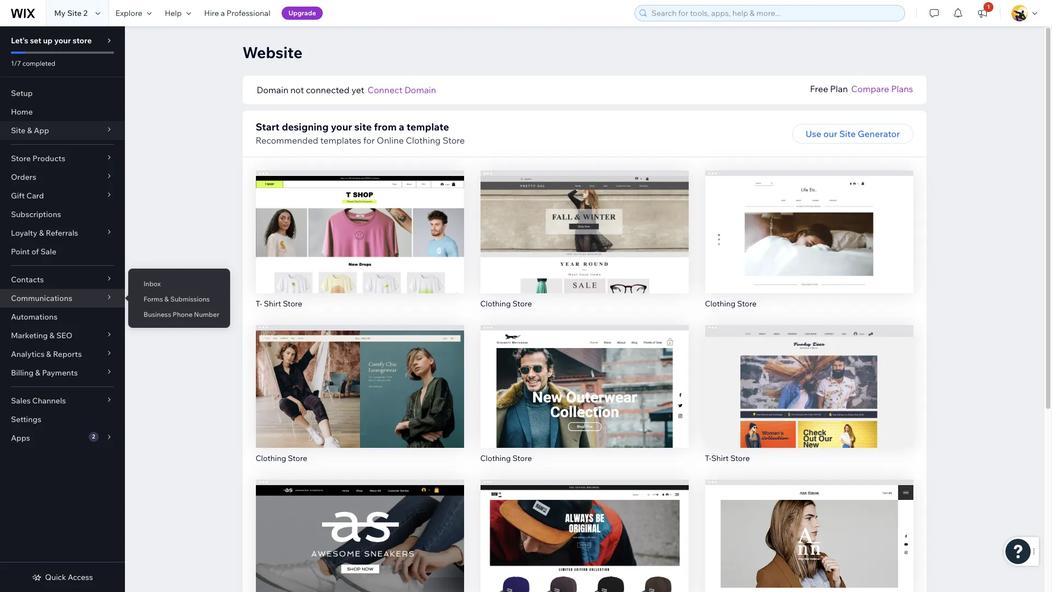 Task type: locate. For each thing, give the bounding box(es) containing it.
0 horizontal spatial your
[[54, 36, 71, 46]]

submissions
[[170, 295, 210, 303]]

1 vertical spatial t-
[[705, 453, 712, 463]]

0 vertical spatial shirt
[[264, 299, 281, 309]]

0 horizontal spatial t-
[[256, 299, 262, 309]]

site
[[67, 8, 82, 18], [11, 126, 25, 135], [840, 128, 856, 139]]

up
[[43, 36, 53, 46]]

analytics & reports button
[[0, 345, 125, 364]]

your
[[54, 36, 71, 46], [331, 121, 352, 133]]

& inside the billing & payments dropdown button
[[35, 368, 40, 378]]

shirt for t-shirt store
[[712, 453, 729, 463]]

& right forms
[[165, 295, 169, 303]]

& for site
[[27, 126, 32, 135]]

0 vertical spatial 2
[[83, 8, 88, 18]]

1 vertical spatial a
[[399, 121, 405, 133]]

site right my
[[67, 8, 82, 18]]

1 horizontal spatial 2
[[92, 433, 95, 440]]

store
[[443, 135, 465, 146], [11, 154, 31, 163], [283, 299, 302, 309], [513, 299, 532, 309], [738, 299, 757, 309], [288, 453, 308, 463], [513, 453, 532, 463], [731, 453, 750, 463]]

site right our
[[840, 128, 856, 139]]

1 button
[[971, 0, 995, 26]]

gift card button
[[0, 186, 125, 205]]

generator
[[858, 128, 901, 139]]

phone
[[173, 310, 193, 319]]

0 horizontal spatial shirt
[[264, 299, 281, 309]]

1 vertical spatial 2
[[92, 433, 95, 440]]

hire
[[204, 8, 219, 18]]

1 horizontal spatial your
[[331, 121, 352, 133]]

2 domain from the left
[[405, 84, 436, 95]]

site & app
[[11, 126, 49, 135]]

shirt
[[264, 299, 281, 309], [712, 453, 729, 463]]

domain
[[257, 84, 289, 95], [405, 84, 436, 95]]

2 horizontal spatial site
[[840, 128, 856, 139]]

compare plans button
[[852, 82, 914, 95]]

a inside start designing your site from a template recommended templates for online clothing store
[[399, 121, 405, 133]]

sales channels button
[[0, 392, 125, 410]]

communications
[[11, 293, 72, 303]]

subscriptions link
[[0, 205, 125, 224]]

edit
[[352, 218, 368, 229], [577, 218, 593, 229], [801, 218, 818, 229], [352, 372, 368, 383], [577, 372, 593, 383], [801, 372, 818, 383], [352, 527, 368, 538], [577, 527, 593, 538], [801, 527, 818, 538]]

2 right my
[[83, 8, 88, 18]]

gift
[[11, 191, 25, 201]]

1 horizontal spatial t-
[[705, 453, 712, 463]]

sales channels
[[11, 396, 66, 406]]

view button
[[337, 236, 383, 256], [561, 236, 608, 256], [786, 236, 833, 256], [337, 391, 383, 410], [561, 391, 608, 410], [786, 391, 833, 410], [337, 545, 383, 565], [561, 545, 608, 565], [786, 545, 833, 565]]

& right loyalty
[[39, 228, 44, 238]]

quick
[[45, 572, 66, 582]]

template
[[407, 121, 449, 133]]

payments
[[42, 368, 78, 378]]

edit button
[[337, 213, 383, 233], [562, 213, 608, 233], [787, 213, 833, 233], [337, 368, 383, 387], [562, 368, 608, 387], [787, 368, 833, 387], [337, 522, 383, 542], [562, 522, 608, 542], [787, 522, 833, 542]]

& for billing
[[35, 368, 40, 378]]

explore
[[116, 8, 142, 18]]

recommended
[[256, 135, 319, 146]]

site & app button
[[0, 121, 125, 140]]

& right "billing"
[[35, 368, 40, 378]]

& left seo
[[50, 331, 55, 341]]

marketing & seo
[[11, 331, 72, 341]]

free plan compare plans
[[811, 83, 914, 94]]

& inside loyalty & referrals popup button
[[39, 228, 44, 238]]

2 down the settings link
[[92, 433, 95, 440]]

analytics
[[11, 349, 45, 359]]

business phone number
[[144, 310, 219, 319]]

0 vertical spatial t-
[[256, 299, 262, 309]]

app
[[34, 126, 49, 135]]

let's set up your store
[[11, 36, 92, 46]]

site
[[355, 121, 372, 133]]

store inside start designing your site from a template recommended templates for online clothing store
[[443, 135, 465, 146]]

0 vertical spatial a
[[221, 8, 225, 18]]

2 inside sidebar element
[[92, 433, 95, 440]]

& left app
[[27, 126, 32, 135]]

& inside site & app popup button
[[27, 126, 32, 135]]

site down "home"
[[11, 126, 25, 135]]

yet
[[352, 84, 364, 95]]

connected
[[306, 84, 350, 95]]

2
[[83, 8, 88, 18], [92, 433, 95, 440]]

let's
[[11, 36, 28, 46]]

0 horizontal spatial site
[[11, 126, 25, 135]]

domain right connect
[[405, 84, 436, 95]]

1 horizontal spatial shirt
[[712, 453, 729, 463]]

number
[[194, 310, 219, 319]]

card
[[26, 191, 44, 201]]

1 vertical spatial your
[[331, 121, 352, 133]]

forms & submissions
[[144, 295, 210, 303]]

upgrade
[[289, 9, 316, 17]]

automations link
[[0, 308, 125, 326]]

& inside forms & submissions link
[[165, 295, 169, 303]]

t- shirt store
[[256, 299, 302, 309]]

store products button
[[0, 149, 125, 168]]

a right from
[[399, 121, 405, 133]]

&
[[27, 126, 32, 135], [39, 228, 44, 238], [165, 295, 169, 303], [50, 331, 55, 341], [46, 349, 51, 359], [35, 368, 40, 378]]

0 horizontal spatial domain
[[257, 84, 289, 95]]

your right the up
[[54, 36, 71, 46]]

templates
[[321, 135, 362, 146]]

site inside button
[[840, 128, 856, 139]]

1 vertical spatial shirt
[[712, 453, 729, 463]]

a right hire
[[221, 8, 225, 18]]

& inside the analytics & reports dropdown button
[[46, 349, 51, 359]]

point
[[11, 247, 30, 257]]

referrals
[[46, 228, 78, 238]]

billing
[[11, 368, 34, 378]]

forms & submissions link
[[128, 290, 230, 309]]

domain left not
[[257, 84, 289, 95]]

setup link
[[0, 84, 125, 103]]

sale
[[41, 247, 56, 257]]

1 horizontal spatial domain
[[405, 84, 436, 95]]

orders
[[11, 172, 36, 182]]

0 vertical spatial your
[[54, 36, 71, 46]]

plan
[[831, 83, 849, 94]]

not
[[291, 84, 304, 95]]

& left "reports"
[[46, 349, 51, 359]]

setup
[[11, 88, 33, 98]]

business
[[144, 310, 171, 319]]

forms
[[144, 295, 163, 303]]

1 domain from the left
[[257, 84, 289, 95]]

connect domain button
[[368, 83, 436, 97]]

your up templates
[[331, 121, 352, 133]]

& inside marketing & seo popup button
[[50, 331, 55, 341]]

clothing
[[406, 135, 441, 146], [481, 299, 511, 309], [705, 299, 736, 309], [256, 453, 286, 463], [481, 453, 511, 463]]

1 horizontal spatial a
[[399, 121, 405, 133]]

help button
[[158, 0, 198, 26]]

my
[[54, 8, 66, 18]]



Task type: vqa. For each thing, say whether or not it's contained in the screenshot.
Now
no



Task type: describe. For each thing, give the bounding box(es) containing it.
communications button
[[0, 289, 125, 308]]

sidebar element
[[0, 26, 125, 592]]

point of sale
[[11, 247, 56, 257]]

my site 2
[[54, 8, 88, 18]]

channels
[[32, 396, 66, 406]]

contacts
[[11, 275, 44, 285]]

site inside popup button
[[11, 126, 25, 135]]

settings
[[11, 415, 41, 424]]

store inside dropdown button
[[11, 154, 31, 163]]

quick access button
[[32, 572, 93, 582]]

settings link
[[0, 410, 125, 429]]

point of sale link
[[0, 242, 125, 261]]

domain not connected yet connect domain
[[257, 84, 436, 95]]

store
[[73, 36, 92, 46]]

use our site generator
[[806, 128, 901, 139]]

& for analytics
[[46, 349, 51, 359]]

loyalty & referrals
[[11, 228, 78, 238]]

marketing
[[11, 331, 48, 341]]

products
[[32, 154, 65, 163]]

designing
[[282, 121, 329, 133]]

start designing your site from a template recommended templates for online clothing store
[[256, 121, 465, 146]]

1/7 completed
[[11, 59, 55, 67]]

1 horizontal spatial site
[[67, 8, 82, 18]]

loyalty & referrals button
[[0, 224, 125, 242]]

subscriptions
[[11, 209, 61, 219]]

our
[[824, 128, 838, 139]]

free
[[811, 83, 829, 94]]

for
[[364, 135, 375, 146]]

billing & payments button
[[0, 364, 125, 382]]

reports
[[53, 349, 82, 359]]

upgrade button
[[282, 7, 323, 20]]

start
[[256, 121, 280, 133]]

hire a professional
[[204, 8, 271, 18]]

t-shirt store
[[705, 453, 750, 463]]

home
[[11, 107, 33, 117]]

quick access
[[45, 572, 93, 582]]

marketing & seo button
[[0, 326, 125, 345]]

compare
[[852, 83, 890, 94]]

0 horizontal spatial 2
[[83, 8, 88, 18]]

1/7
[[11, 59, 21, 67]]

0 horizontal spatial a
[[221, 8, 225, 18]]

t- for t- shirt store
[[256, 299, 262, 309]]

analytics & reports
[[11, 349, 82, 359]]

plans
[[892, 83, 914, 94]]

home link
[[0, 103, 125, 121]]

automations
[[11, 312, 58, 322]]

& for marketing
[[50, 331, 55, 341]]

inbox
[[144, 280, 161, 288]]

online
[[377, 135, 404, 146]]

professional
[[227, 8, 271, 18]]

your inside sidebar element
[[54, 36, 71, 46]]

inbox link
[[128, 275, 230, 293]]

gift card
[[11, 191, 44, 201]]

sales
[[11, 396, 31, 406]]

apps
[[11, 433, 30, 443]]

store products
[[11, 154, 65, 163]]

seo
[[56, 331, 72, 341]]

your inside start designing your site from a template recommended templates for online clothing store
[[331, 121, 352, 133]]

t- for t-shirt store
[[705, 453, 712, 463]]

orders button
[[0, 168, 125, 186]]

contacts button
[[0, 270, 125, 289]]

website
[[243, 43, 303, 62]]

completed
[[22, 59, 55, 67]]

business phone number link
[[128, 305, 230, 324]]

& for loyalty
[[39, 228, 44, 238]]

1
[[988, 3, 991, 10]]

& for forms
[[165, 295, 169, 303]]

access
[[68, 572, 93, 582]]

set
[[30, 36, 41, 46]]

use
[[806, 128, 822, 139]]

shirt for t- shirt store
[[264, 299, 281, 309]]

help
[[165, 8, 182, 18]]

from
[[374, 121, 397, 133]]

Search for tools, apps, help & more... field
[[649, 5, 902, 21]]

clothing inside start designing your site from a template recommended templates for online clothing store
[[406, 135, 441, 146]]



